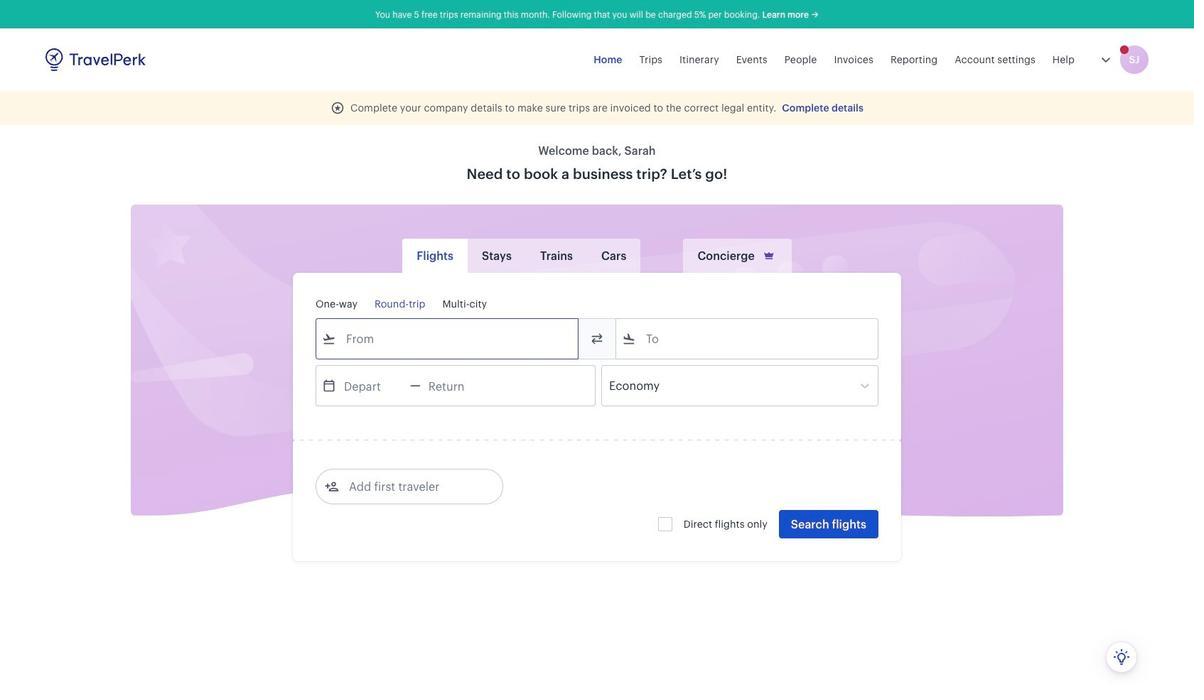Task type: describe. For each thing, give the bounding box(es) containing it.
To search field
[[636, 328, 860, 351]]

Return text field
[[421, 366, 495, 406]]

Add first traveler search field
[[339, 476, 487, 498]]

From search field
[[336, 328, 560, 351]]



Task type: locate. For each thing, give the bounding box(es) containing it.
Depart text field
[[336, 366, 410, 406]]



